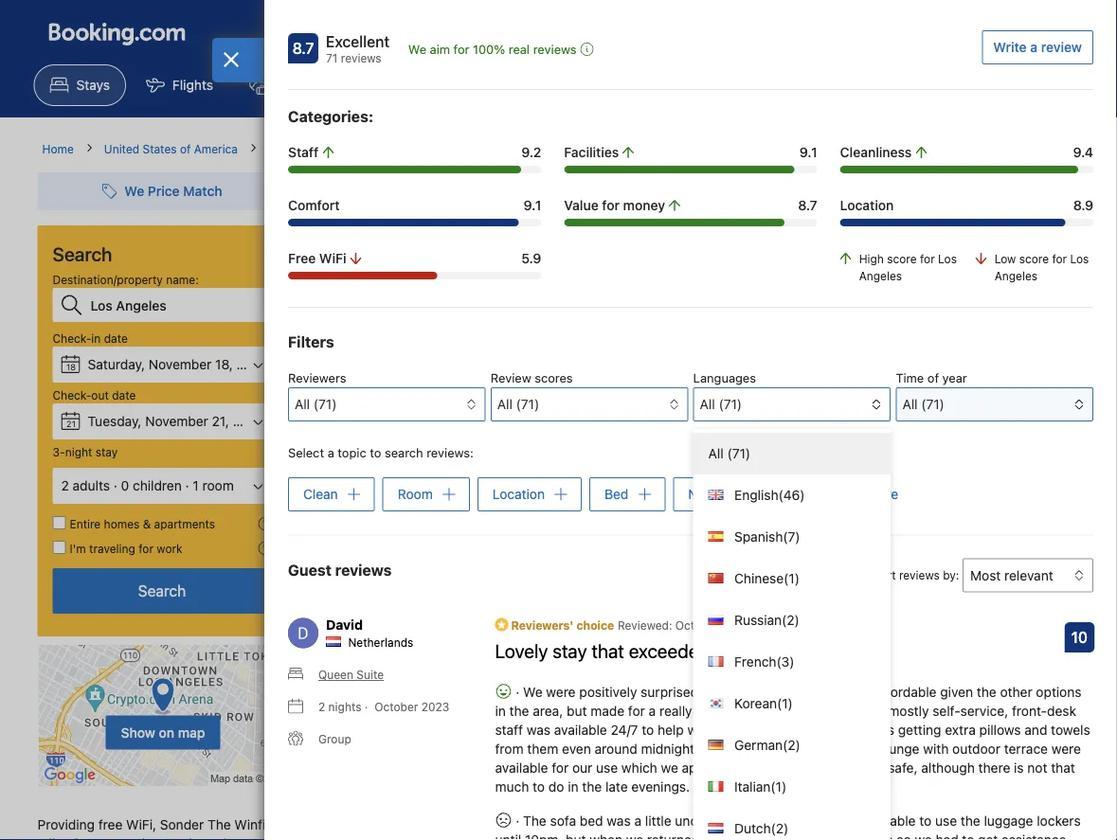 Task type: vqa. For each thing, say whether or not it's contained in the screenshot.


Task type: locate. For each thing, give the bounding box(es) containing it.
scored 8.7 element up flight + hotel link
[[288, 33, 318, 64]]

406
[[319, 294, 344, 310]]

work down "expected" at the right bottom
[[807, 832, 837, 841]]

0 vertical spatial work
[[157, 542, 183, 555]]

0 vertical spatial that
[[592, 640, 624, 662]]

for inside 'search' section
[[139, 542, 154, 555]]

0 vertical spatial show
[[830, 487, 864, 502]]

1 horizontal spatial show
[[830, 487, 864, 502]]

of inside the filter reviews region
[[928, 371, 939, 385]]

union
[[125, 837, 161, 841]]

0 vertical spatial stay
[[96, 445, 118, 459]]

help
[[658, 723, 684, 738]]

sonder inside providing free wifi, sonder the winfield is located in los angeles, a 17-minute walk from staples center and 1.8 miles from la union station. the property is around 3.2 miles from california science center, 3.4 miles fro
[[160, 818, 204, 833]]

0 horizontal spatial not
[[784, 832, 804, 841]]

1 vertical spatial sonder
[[302, 257, 379, 283]]

1 horizontal spatial we
[[661, 760, 678, 776]]

that inside we were positively surprised by this property. it was very affordable given the other options in the area, but made for a really pleasant stay. even though it is mostly self-service, front-desk staff was available 24/7 to help with any issues. we had no issues getting extra pillows and towels from them even around midnight. a gym, meditation room and lounge with outdoor terrace were available for our use which we appreciated. the area is nice and safe, although there is not that much to do in the late evenings.
[[1051, 760, 1076, 776]]

miles right 3.2
[[381, 837, 413, 841]]

the down meditation at the right bottom of page
[[762, 760, 786, 776]]

i'm traveling for work
[[70, 542, 183, 555]]

1 vertical spatial date
[[112, 389, 136, 402]]

8.7 down the deals
[[798, 198, 818, 213]]

1 horizontal spatial rated excellent element
[[841, 359, 1023, 382]]

were up area,
[[546, 685, 576, 700]]

9.1 down amenities
[[524, 198, 542, 213]]

was inside the sofa bed was a little uncomfortable. we expected to be able to use the luggage lockers until 10pm, but when we returned our code did not work anymore so we had to get assistanc
[[607, 814, 631, 829]]

reviewers' choice
[[509, 619, 615, 632]]

nights
[[329, 701, 362, 714]]

1 vertical spatial excellent
[[959, 362, 1023, 380]]

saturday,
[[88, 357, 145, 372]]

(hotel),
[[661, 142, 701, 155]]

score for high
[[887, 252, 917, 265]]

· right nights
[[365, 701, 368, 714]]

and inside the cleanliness of the room. the amenities and the location.
[[908, 435, 929, 449]]

2 horizontal spatial united
[[923, 531, 959, 545]]

check- down 18
[[53, 389, 91, 402]]

use inside the sofa bed was a little uncomfortable. we expected to be able to use the luggage lockers until 10pm, but when we returned our code did not work anymore so we had to get assistanc
[[936, 814, 957, 829]]

1 vertical spatial (2)
[[783, 738, 801, 754]]

around
[[595, 741, 638, 757], [311, 837, 354, 841]]

1 horizontal spatial all (71) button
[[491, 388, 688, 422]]

we aim for 100% real reviews
[[408, 42, 577, 56]]

1 horizontal spatial united
[[670, 294, 710, 310]]

0 vertical spatial october
[[676, 619, 720, 632]]

score inside "high score for los angeles"
[[887, 252, 917, 265]]

0 horizontal spatial around
[[311, 837, 354, 841]]

reviewed:
[[618, 619, 672, 632]]

free wifi 5.9 meter
[[288, 272, 542, 280]]

angeles inside "high score for los angeles"
[[859, 269, 902, 282]]

towels
[[1051, 723, 1091, 738]]

0 vertical spatial but
[[567, 704, 587, 719]]

stay inside 'search' section
[[96, 445, 118, 459]]

use
[[596, 760, 618, 776], [936, 814, 957, 829]]

rentals
[[445, 77, 487, 93]]

states
[[143, 142, 177, 155], [714, 294, 753, 310], [962, 531, 996, 545]]

(71) for languages
[[719, 397, 742, 412]]

a inside the sofa bed was a little uncomfortable. we expected to be able to use the luggage lockers until 10pm, but when we returned our code did not work anymore so we had to get assistanc
[[635, 814, 642, 829]]

show for show on map
[[121, 725, 155, 741]]

2 all (71) button from the left
[[491, 388, 688, 422]]

new
[[307, 227, 330, 240]]

0 horizontal spatial 8.7
[[292, 39, 314, 57]]

1 horizontal spatial sonder
[[302, 257, 379, 283]]

0 horizontal spatial 9.1
[[524, 198, 542, 213]]

2 horizontal spatial was
[[817, 685, 841, 700]]

0 horizontal spatial show
[[121, 725, 155, 741]]

1
[[193, 478, 199, 494]]

the inside the sofa bed was a little uncomfortable. we expected to be able to use the luggage lockers until 10pm, but when we returned our code did not work anymore so we had to get assistanc
[[961, 814, 981, 829]]

room.
[[978, 420, 1011, 434]]

rated excellent element for leftmost 'scored 8.7' element
[[326, 30, 390, 53]]

california down 17-
[[448, 837, 506, 841]]

2 vertical spatial winfield
[[235, 818, 284, 833]]

71 up hotel on the left of page
[[326, 51, 338, 64]]

the right station.
[[215, 837, 238, 841]]

excellent up room. on the right
[[959, 362, 1023, 380]]

0 vertical spatial 9.2
[[522, 145, 542, 160]]

0 horizontal spatial united states of america
[[104, 142, 238, 155]]

(2) for russian
[[782, 613, 800, 628]]

2 horizontal spatial sonder
[[549, 142, 587, 155]]

excellent 71 reviews up hotel on the left of page
[[326, 33, 390, 64]]

a inside we were positively surprised by this property. it was very affordable given the other options in the area, but made for a really pleasant stay. even though it is mostly self-service, front-desk staff was available 24/7 to help with any issues. we had no issues getting extra pillows and towels from them even around midnight. a gym, meditation room and lounge with outdoor terrace were available for our use which we appreciated. the area is nice and safe, although there is not that much to do in the late evenings.
[[649, 704, 656, 719]]

71 for leftmost 'scored 8.7' element
[[326, 51, 338, 64]]

staff 9.2 meter
[[288, 166, 542, 173]]

1 vertical spatial winfield
[[429, 257, 517, 283]]

0 vertical spatial excellent
[[326, 33, 390, 51]]

was right it
[[817, 685, 841, 700]]

united right the "90014," on the right
[[670, 294, 710, 310]]

but right area,
[[567, 704, 587, 719]]

november for tuesday,
[[145, 414, 208, 429]]

location 8.9 meter
[[840, 219, 1094, 227]]

·
[[114, 478, 117, 494], [185, 478, 189, 494], [512, 685, 523, 700], [365, 701, 368, 714], [512, 814, 523, 829]]

facilities 9.1 meter
[[564, 166, 818, 173]]

2 left nights
[[318, 701, 325, 714]]

when
[[590, 832, 623, 841]]

2023 for tuesday, november 21, 2023
[[233, 414, 265, 429]]

expectations
[[746, 640, 853, 662]]

2023 for saturday, november 18, 2023
[[237, 357, 269, 372]]

all (71) button for review scores
[[491, 388, 688, 422]]

is
[[875, 704, 885, 719], [819, 760, 829, 776], [1014, 760, 1024, 776], [288, 818, 298, 833], [298, 837, 308, 841]]

0 horizontal spatial scored 8.7 element
[[288, 33, 318, 64]]

show on map
[[121, 725, 205, 741]]

1 vertical spatial search
[[138, 582, 186, 600]]

but
[[567, 704, 587, 719], [566, 832, 586, 841]]

lovely
[[495, 640, 548, 662]]

0 vertical spatial angeles,
[[567, 294, 620, 310]]

0 horizontal spatial miles
[[37, 837, 69, 841]]

a inside providing free wifi, sonder the winfield is located in los angeles, a 17-minute walk from staples center and 1.8 miles from la union station. the property is around 3.2 miles from california science center, 3.4 miles fro
[[447, 818, 454, 833]]

america up the scored 9.2 element
[[1013, 531, 1057, 545]]

booking.com image
[[49, 23, 185, 45]]

angeles, left 17-
[[390, 818, 443, 833]]

2023 for reviewed: october 24, 2023
[[743, 619, 771, 632]]

had left get on the bottom of page
[[936, 832, 959, 841]]

a left "topic"
[[328, 446, 334, 460]]

write a review
[[994, 39, 1082, 55]]

guest up david
[[288, 561, 332, 579]]

1 horizontal spatial angeles
[[859, 269, 902, 282]]

our
[[715, 640, 742, 662], [572, 760, 593, 776], [703, 832, 724, 841]]

2 adults · 0 children · 1 room button
[[53, 468, 272, 504]]

2 check- from the top
[[53, 389, 91, 402]]

the fine print link
[[691, 165, 803, 214]]

show inside button
[[830, 487, 864, 502]]

1 vertical spatial room
[[817, 741, 848, 757]]

street,
[[406, 294, 447, 310]]

angeles,
[[567, 294, 620, 310], [390, 818, 443, 833]]

2 score from the left
[[1020, 252, 1049, 265]]

desk
[[1047, 704, 1077, 719]]

options
[[1036, 685, 1082, 700]]

score right low
[[1020, 252, 1049, 265]]

in up staff
[[495, 704, 506, 719]]

rated excellent element
[[326, 30, 390, 53], [841, 359, 1023, 382]]

that down choice
[[592, 640, 624, 662]]

0
[[121, 478, 129, 494]]

los up facilities 9.1 meter
[[705, 142, 724, 155]]

all (71) button for time of year
[[896, 388, 1094, 422]]

value for money 8.7 meter
[[564, 219, 818, 227]]

house
[[603, 182, 642, 197]]

for
[[454, 42, 470, 56], [602, 198, 620, 213], [920, 252, 935, 265], [1052, 252, 1067, 265], [139, 542, 154, 555], [628, 704, 645, 719], [552, 760, 569, 776]]

location.
[[954, 435, 1003, 449]]

america left –
[[772, 294, 823, 310]]

all (71) button down scores
[[491, 388, 688, 422]]

0 vertical spatial 2
[[61, 478, 69, 494]]

work inside 'search' section
[[157, 542, 183, 555]]

3-
[[53, 445, 65, 459]]

1 horizontal spatial use
[[936, 814, 957, 829]]

november left 21,
[[145, 414, 208, 429]]

1 horizontal spatial available
[[554, 723, 607, 738]]

1 check- from the top
[[53, 332, 91, 345]]

we left aim
[[408, 42, 427, 56]]

filter reviews region
[[288, 331, 1094, 841]]

the up staff
[[510, 704, 529, 719]]

had
[[811, 723, 834, 738], [936, 832, 959, 841]]

1 vertical spatial guest
[[288, 561, 332, 579]]

0 horizontal spatial stay
[[96, 445, 118, 459]]

the up the science
[[523, 814, 547, 829]]

but down sofa
[[566, 832, 586, 841]]

all (71) down the 'time of year'
[[903, 397, 945, 412]]

be
[[871, 814, 887, 829]]

angeles down low
[[995, 269, 1038, 282]]

room down no
[[817, 741, 848, 757]]

winfield for sonder the winfield (hotel), los angeles (usa) deals
[[614, 142, 658, 155]]

work
[[157, 542, 183, 555], [807, 832, 837, 841]]

stay down reviewers' choice on the bottom of the page
[[553, 640, 587, 662]]

excellent 71 reviews up room. on the right
[[959, 362, 1023, 393]]

1 vertical spatial united states of america
[[923, 531, 1057, 545]]

1 vertical spatial november
[[145, 414, 208, 429]]

to left 'do'
[[533, 779, 545, 795]]

0 horizontal spatial rated excellent element
[[326, 30, 390, 53]]

(1) left it
[[777, 696, 793, 712]]

0 horizontal spatial 71
[[326, 51, 338, 64]]

aim
[[430, 42, 450, 56]]

0 vertical spatial scored 8.7 element
[[288, 33, 318, 64]]

0 horizontal spatial search
[[53, 243, 112, 265]]

it
[[864, 704, 871, 719]]

(71) down the review scores
[[516, 397, 540, 412]]

a inside write a review button
[[1031, 39, 1038, 55]]

languages
[[693, 371, 756, 385]]

0 horizontal spatial sonder
[[160, 818, 204, 833]]

we
[[661, 760, 678, 776], [626, 832, 644, 841], [915, 832, 932, 841]]

1 horizontal spatial score
[[1020, 252, 1049, 265]]

show inside 'search' section
[[121, 725, 155, 741]]

date for check-out date
[[112, 389, 136, 402]]

suite
[[357, 669, 384, 682]]

0 vertical spatial united
[[104, 142, 139, 155]]

united up 'by:' in the right of the page
[[923, 531, 959, 545]]

all for time of year
[[903, 397, 918, 412]]

we aim for 100% real reviews button
[[408, 40, 594, 59]]

october down suite
[[375, 701, 418, 714]]

(71) down the cleanliness 9.4 meter
[[908, 182, 931, 197]]

1 horizontal spatial guest
[[818, 182, 854, 197]]

0 vertical spatial california
[[268, 142, 319, 155]]

a right write
[[1031, 39, 1038, 55]]

the inside we were positively surprised by this property. it was very affordable given the other options in the area, but made for a really pleasant stay. even though it is mostly self-service, front-desk staff was available 24/7 to help with any issues. we had no issues getting extra pillows and towels from them even around midnight. a gym, meditation room and lounge with outdoor terrace were available for our use which we appreciated. the area is nice and safe, although there is not that much to do in the late evenings.
[[762, 760, 786, 776]]

0 horizontal spatial with
[[688, 723, 713, 738]]

a left 17-
[[447, 818, 454, 833]]

0 horizontal spatial excellent
[[326, 33, 390, 51]]

were down towels
[[1052, 741, 1081, 757]]

sonder for sonder the winfield (hotel), los angeles (usa) deals
[[549, 142, 587, 155]]

1 vertical spatial excellent 71 reviews
[[959, 362, 1023, 393]]

+30 photos link
[[929, 682, 1080, 786]]

was
[[817, 685, 841, 700], [527, 723, 551, 738], [607, 814, 631, 829]]

1 vertical spatial was
[[527, 723, 551, 738]]

united states of america down flights link
[[104, 142, 238, 155]]

bed
[[580, 814, 603, 829]]

filters
[[288, 333, 334, 351]]

0 vertical spatial 71
[[326, 51, 338, 64]]

score inside low score for los angeles
[[1020, 252, 1049, 265]]

0 vertical spatial not
[[1028, 760, 1048, 776]]

1 horizontal spatial 71
[[968, 380, 979, 393]]

all for languages
[[700, 397, 715, 412]]

1 horizontal spatial had
[[936, 832, 959, 841]]

0 vertical spatial 9.1
[[800, 145, 818, 160]]

miles down the center
[[633, 837, 665, 841]]

mostly
[[888, 704, 929, 719]]

the inside the sofa bed was a little uncomfortable. we expected to be able to use the luggage lockers until 10pm, but when we returned our code did not work anymore so we had to get assistanc
[[523, 814, 547, 829]]

3 all (71) button from the left
[[896, 388, 1094, 422]]

sonder up 406
[[302, 257, 379, 283]]

rated excellent element up hotel on the left of page
[[326, 30, 390, 53]]

angeles, inside providing free wifi, sonder the winfield is located in los angeles, a 17-minute walk from staples center and 1.8 miles from la union station. the property is around 3.2 miles from california science center, 3.4 miles fro
[[390, 818, 443, 833]]

(1) down (7)
[[784, 571, 800, 587]]

all inside dropdown button
[[700, 397, 715, 412]]

1 vertical spatial show
[[121, 725, 155, 741]]

all (71) button for reviewers
[[288, 388, 486, 422]]

1 vertical spatial around
[[311, 837, 354, 841]]

location
[[840, 198, 894, 213], [493, 487, 545, 502]]

(2) up area
[[783, 738, 801, 754]]

1 horizontal spatial scored 8.7 element
[[1031, 362, 1061, 393]]

around down located
[[311, 837, 354, 841]]

sonder for sonder the winfield
[[302, 257, 379, 283]]

the left the location.
[[932, 435, 951, 449]]

reviews up hotel on the left of page
[[341, 51, 382, 64]]

0 vertical spatial united states of america
[[104, 142, 238, 155]]

(7)
[[783, 529, 801, 545]]

children
[[133, 478, 182, 494]]

0 vertical spatial states
[[143, 142, 177, 155]]

is down located
[[298, 837, 308, 841]]

angeles down high
[[859, 269, 902, 282]]

not inside we were positively surprised by this property. it was very affordable given the other options in the area, but made for a really pleasant stay. even though it is mostly self-service, front-desk staff was available 24/7 to help with any issues. we had no issues getting extra pillows and towels from them even around midnight. a gym, meditation room and lounge with outdoor terrace were available for our use which we appreciated. the area is nice and safe, although there is not that much to do in the late evenings.
[[1028, 760, 1048, 776]]

really
[[660, 704, 692, 719]]

room inside button
[[202, 478, 234, 494]]

1 horizontal spatial miles
[[381, 837, 413, 841]]

1 horizontal spatial location
[[840, 198, 894, 213]]

all down review
[[497, 397, 513, 412]]

around inside providing free wifi, sonder the winfield is located in los angeles, a 17-minute walk from staples center and 1.8 miles from la union station. the property is around 3.2 miles from california science center, 3.4 miles fro
[[311, 837, 354, 841]]

+
[[313, 77, 322, 93]]

0 horizontal spatial score
[[887, 252, 917, 265]]

english
[[724, 488, 779, 503]]

0 horizontal spatial was
[[527, 723, 551, 738]]

0 horizontal spatial october
[[375, 701, 418, 714]]

3 miles from the left
[[633, 837, 665, 841]]

attractions link
[[616, 64, 742, 106]]

all (71) for languages
[[700, 397, 742, 412]]

review scores
[[491, 371, 573, 385]]

0 vertical spatial november
[[149, 357, 212, 372]]

in inside providing free wifi, sonder the winfield is located in los angeles, a 17-minute walk from staples center and 1.8 miles from la union station. the property is around 3.2 miles from california science center, 3.4 miles fro
[[351, 818, 361, 833]]

we right so
[[915, 832, 932, 841]]

2 inside '2 adults · 0 children · 1 room' button
[[61, 478, 69, 494]]

(1) down meditation at the right bottom of page
[[771, 780, 787, 795]]

(1) for italian
[[771, 780, 787, 795]]

2 miles from the left
[[381, 837, 413, 841]]

100%
[[473, 42, 505, 56]]

california inside providing free wifi, sonder the winfield is located in los angeles, a 17-minute walk from staples center and 1.8 miles from la union station. the property is around 3.2 miles from california science center, 3.4 miles fro
[[448, 837, 506, 841]]

1 horizontal spatial search
[[138, 582, 186, 600]]

(2) right the code
[[771, 821, 789, 837]]

los inside "high score for los angeles"
[[938, 252, 957, 265]]

click to open map view image
[[302, 292, 316, 313]]

in inside 'search' section
[[91, 332, 101, 345]]

wifi
[[319, 251, 346, 266]]

in up 3.2
[[351, 818, 361, 833]]

so
[[897, 832, 912, 841]]

clean
[[303, 487, 338, 502]]

2 horizontal spatial all (71) button
[[896, 388, 1094, 422]]

pleasant
[[696, 704, 748, 719]]

area
[[789, 760, 816, 776]]

all (71) inside dropdown button
[[700, 397, 742, 412]]

1 vertical spatial but
[[566, 832, 586, 841]]

winfield up downtown
[[429, 257, 517, 283]]

1 score from the left
[[887, 252, 917, 265]]

and down issues
[[852, 741, 875, 757]]

(3)
[[777, 654, 795, 670]]

scored 8.7 element right year
[[1031, 362, 1061, 393]]

2 vertical spatial sonder
[[160, 818, 204, 833]]

for inside "button"
[[454, 42, 470, 56]]

use up late
[[596, 760, 618, 776]]

(71) inside dropdown button
[[719, 397, 742, 412]]

cruises link
[[507, 64, 612, 106]]

0 vertical spatial winfield
[[614, 142, 658, 155]]

reviews down "cleanliness"
[[858, 182, 904, 197]]

evenings.
[[632, 779, 690, 795]]

1 vertical spatial not
[[784, 832, 804, 841]]

scored 9.2 element
[[1031, 575, 1061, 606]]

(71) for review scores
[[516, 397, 540, 412]]

in up saturday, at the top
[[91, 332, 101, 345]]

0 vertical spatial america
[[194, 142, 238, 155]]

2 for 2 nights · october 2023
[[318, 701, 325, 714]]

1 all (71) button from the left
[[288, 388, 486, 422]]

angeles
[[727, 142, 770, 155], [859, 269, 902, 282], [995, 269, 1038, 282]]

high score for los angeles
[[859, 252, 957, 282]]

reviews right real on the top left of page
[[533, 42, 577, 56]]

not inside the sofa bed was a little uncomfortable. we expected to be able to use the luggage lockers until 10pm, but when we returned our code did not work anymore so we had to get assistanc
[[784, 832, 804, 841]]

1 horizontal spatial america
[[772, 294, 823, 310]]

rated excellent element up cleanliness
[[841, 359, 1023, 382]]

from inside we were positively surprised by this property. it was very affordable given the other options in the area, but made for a really pleasant stay. even though it is mostly self-service, front-desk staff was available 24/7 to help with any issues. we had no issues getting extra pillows and towels from them even around midnight. a gym, meditation room and lounge with outdoor terrace were available for our use which we appreciated. the area is nice and safe, although there is not that much to do in the late evenings.
[[495, 741, 524, 757]]

los up 3.2
[[365, 818, 386, 833]]

airport taxis
[[788, 77, 863, 93]]

(2)
[[782, 613, 800, 628], [783, 738, 801, 754], [771, 821, 789, 837]]

search up the destination/property
[[53, 243, 112, 265]]

show left on
[[121, 725, 155, 741]]

2 vertical spatial (1)
[[771, 780, 787, 795]]

with
[[688, 723, 713, 738], [923, 741, 949, 757]]

flight + hotel
[[276, 77, 358, 93]]

winfield up property
[[235, 818, 284, 833]]

and inside providing free wifi, sonder the winfield is located in los angeles, a 17-minute walk from staples center and 1.8 miles from la union station. the property is around 3.2 miles from california science center, 3.4 miles fro
[[679, 818, 702, 833]]

dutch
[[724, 821, 771, 837]]

select
[[288, 446, 324, 460]]

the sofa bed was a little uncomfortable. we expected to be able to use the luggage lockers until 10pm, but when we returned our code did not work anymore so we had to get assistanc
[[495, 814, 1081, 841]]

all up cleanliness
[[903, 397, 918, 412]]

2 vertical spatial (2)
[[771, 821, 789, 837]]

0 horizontal spatial had
[[811, 723, 834, 738]]

2 vertical spatial our
[[703, 832, 724, 841]]

all (71) for time of year
[[903, 397, 945, 412]]

0 vertical spatial use
[[596, 760, 618, 776]]

scored 8.7 element
[[288, 33, 318, 64], [1031, 362, 1061, 393]]

america down the flights
[[194, 142, 238, 155]]

2 horizontal spatial states
[[962, 531, 996, 545]]

1 horizontal spatial winfield
[[429, 257, 517, 283]]

0 horizontal spatial angeles,
[[390, 818, 443, 833]]

overview
[[317, 182, 374, 197]]

house rules link
[[587, 165, 691, 214]]

write a review button
[[982, 30, 1094, 64]]

noise
[[688, 487, 723, 502]]

angeles, left the "90014," on the right
[[567, 294, 620, 310]]

positively
[[579, 685, 637, 700]]

(71) for time of year
[[922, 397, 945, 412]]

cleanliness
[[840, 145, 912, 160]]

angeles inside low score for los angeles
[[995, 269, 1038, 282]]

our down 'even'
[[572, 760, 593, 776]]

1 vertical spatial 71
[[968, 380, 979, 393]]

check-
[[53, 332, 91, 345], [53, 389, 91, 402]]

1 horizontal spatial room
[[817, 741, 848, 757]]

united states of america up 'by:' in the right of the page
[[923, 531, 1057, 545]]

los inside providing free wifi, sonder the winfield is located in los angeles, a 17-minute walk from staples center and 1.8 miles from la union station. the property is around 3.2 miles from california science center, 3.4 miles fro
[[365, 818, 386, 833]]

california down categories:
[[268, 142, 319, 155]]

search inside button
[[138, 582, 186, 600]]

november
[[149, 357, 212, 372], [145, 414, 208, 429]]

406 west 7th street, downtown la, los angeles, 90014, united states of america –
[[319, 294, 834, 310]]

the up house
[[590, 142, 611, 155]]



Task type: describe. For each thing, give the bounding box(es) containing it.
but inside the sofa bed was a little uncomfortable. we expected to be able to use the luggage lockers until 10pm, but when we returned our code did not work anymore so we had to get assistanc
[[566, 832, 586, 841]]

the up station.
[[208, 818, 231, 833]]

show for show more
[[830, 487, 864, 502]]

1 horizontal spatial angeles,
[[567, 294, 620, 310]]

0 horizontal spatial states
[[143, 142, 177, 155]]

science
[[510, 837, 558, 841]]

free
[[98, 818, 123, 833]]

for up 'do'
[[552, 760, 569, 776]]

to right "topic"
[[370, 446, 381, 460]]

flight + hotel link
[[233, 64, 374, 106]]

the left fine in the right of the page
[[706, 182, 729, 197]]

· left '1'
[[185, 478, 189, 494]]

comfort 9.1 meter
[[288, 219, 542, 227]]

reviews up room. on the right
[[983, 380, 1023, 393]]

code
[[727, 832, 758, 841]]

exceeded
[[629, 640, 710, 662]]

search
[[385, 446, 423, 460]]

all (71) for review scores
[[497, 397, 540, 412]]

0 vertical spatial 8.7
[[292, 39, 314, 57]]

downtown
[[450, 294, 515, 310]]

extra
[[945, 723, 976, 738]]

(1) for chinese
[[784, 571, 800, 587]]

(71) for reviewers
[[314, 397, 337, 412]]

0 vertical spatial excellent 71 reviews
[[326, 33, 390, 64]]

sort
[[874, 569, 896, 582]]

previous image
[[828, 452, 839, 464]]

we were positively surprised by this property. it was very affordable given the other options in the area, but made for a really pleasant stay. even though it is mostly self-service, front-desk staff was available 24/7 to help with any issues. we had no issues getting extra pillows and towels from them even around midnight. a gym, meditation room and lounge with outdoor terrace were available for our use which we appreciated. the area is nice and safe, although there is not that much to do in the late evenings.
[[495, 685, 1091, 795]]

able
[[890, 814, 916, 829]]

topic
[[338, 446, 367, 460]]

surprised
[[641, 685, 699, 700]]

to left get on the bottom of page
[[962, 832, 975, 841]]

the up service, on the bottom
[[977, 685, 997, 700]]

returned
[[647, 832, 700, 841]]

2 for 2 adults · 0 children · 1 room
[[61, 478, 69, 494]]

0 vertical spatial was
[[817, 685, 841, 700]]

of inside the cleanliness of the room. the amenities and the location.
[[941, 420, 953, 434]]

score for low
[[1020, 252, 1049, 265]]

even
[[562, 741, 591, 757]]

rated excellent element for the bottommost 'scored 8.7' element
[[841, 359, 1023, 382]]

room inside we were positively surprised by this property. it was very affordable given the other options in the area, but made for a really pleasant stay. even though it is mostly self-service, front-desk staff was available 24/7 to help with any issues. we had no issues getting extra pillows and towels from them even around midnight. a gym, meditation room and lounge with outdoor terrace were available for our use which we appreciated. the area is nice and safe, although there is not that much to do in the late evenings.
[[817, 741, 848, 757]]

check- for in
[[53, 332, 91, 345]]

photos
[[995, 724, 1050, 743]]

the right room. on the right
[[1014, 420, 1036, 434]]

angeles for low score for los angeles
[[995, 269, 1038, 282]]

is up property
[[288, 818, 298, 833]]

though
[[817, 704, 860, 719]]

it
[[805, 685, 814, 700]]

all for reviewers
[[295, 397, 310, 412]]

from right 3.2
[[416, 837, 445, 841]]

0 vertical spatial with
[[688, 723, 713, 738]]

chinese
[[724, 571, 784, 587]]

anymore
[[841, 832, 893, 841]]

guest for guest reviews
[[288, 561, 332, 579]]

(1) for korean
[[777, 696, 793, 712]]

providing free wifi, sonder the winfield is located in los angeles, a 17-minute walk from staples center and 1.8 miles from la union station. the property is around 3.2 miles from california science center, 3.4 miles fro
[[37, 818, 727, 841]]

spanish
[[724, 529, 783, 545]]

2 horizontal spatial 8.7
[[1035, 368, 1057, 386]]

2 horizontal spatial we
[[915, 832, 932, 841]]

scored 10 element
[[1065, 623, 1095, 653]]

bed
[[605, 487, 629, 502]]

korean
[[724, 696, 777, 712]]

stays link
[[34, 64, 126, 106]]

apartments
[[154, 518, 215, 531]]

1 horizontal spatial 8.7
[[798, 198, 818, 213]]

and right nice
[[862, 760, 885, 776]]

any
[[717, 723, 738, 738]]

although
[[922, 760, 975, 776]]

the up the location.
[[956, 420, 975, 434]]

self-
[[933, 704, 961, 719]]

2 nights · october 2023
[[318, 701, 450, 714]]

around inside we were positively surprised by this property. it was very affordable given the other options in the area, but made for a really pleasant stay. even though it is mostly self-service, front-desk staff was available 24/7 to help with any issues. we had no issues getting extra pillows and towels from them even around midnight. a gym, meditation room and lounge with outdoor terrace were available for our use which we appreciated. the area is nice and safe, although there is not that much to do in the late evenings.
[[595, 741, 638, 757]]

(2) for dutch
[[771, 821, 789, 837]]

9.1 for comfort
[[524, 198, 542, 213]]

for up 24/7
[[628, 704, 645, 719]]

by:
[[943, 569, 960, 582]]

year
[[943, 371, 967, 385]]

0 horizontal spatial america
[[194, 142, 238, 155]]

(2) for german
[[783, 738, 801, 754]]

2 horizontal spatial america
[[1013, 531, 1057, 545]]

reviews up david
[[335, 561, 392, 579]]

free
[[288, 251, 316, 266]]

for inside low score for los angeles
[[1052, 252, 1067, 265]]

adults
[[73, 478, 110, 494]]

0 horizontal spatial we
[[626, 832, 644, 841]]

west
[[348, 294, 379, 310]]

0 horizontal spatial were
[[546, 685, 576, 700]]

la,
[[518, 294, 538, 310]]

1 vertical spatial 9.2
[[1035, 582, 1057, 600]]

from up the center,
[[553, 818, 582, 833]]

(46)
[[779, 488, 805, 503]]

use inside we were positively surprised by this property. it was very affordable given the other options in the area, but made for a really pleasant stay. even though it is mostly self-service, front-desk staff was available 24/7 to help with any issues. we had no issues getting extra pillows and towels from them even around midnight. a gym, meditation room and lounge with outdoor terrace were available for our use which we appreciated. the area is nice and safe, although there is not that much to do in the late evenings.
[[596, 760, 618, 776]]

time
[[896, 371, 924, 385]]

0 vertical spatial search
[[53, 243, 112, 265]]

guest for guest reviews (71)
[[818, 182, 854, 197]]

our inside the sofa bed was a little uncomfortable. we expected to be able to use the luggage lockers until 10pm, but when we returned our code did not work anymore so we had to get assistanc
[[703, 832, 724, 841]]

but inside we were positively surprised by this property. it was very affordable given the other options in the area, but made for a really pleasant stay. even though it is mostly self-service, front-desk staff was available 24/7 to help with any issues. we had no issues getting extra pillows and towels from them even around midnight. a gym, meditation room and lounge with outdoor terrace were available for our use which we appreciated. the area is nice and safe, although there is not that much to do in the late evenings.
[[567, 704, 587, 719]]

1 vertical spatial america
[[772, 294, 823, 310]]

terrace
[[1004, 741, 1048, 757]]

search section
[[30, 157, 294, 788]]

had inside we were positively surprised by this property. it was very affordable given the other options in the area, but made for a really pleasant stay. even though it is mostly self-service, front-desk staff was available 24/7 to help with any issues. we had no issues getting extra pillows and towels from them even around midnight. a gym, meditation room and lounge with outdoor terrace were available for our use which we appreciated. the area is nice and safe, although there is not that much to do in the late evenings.
[[811, 723, 834, 738]]

los right la,
[[542, 294, 564, 310]]

sonder the winfield (hotel), los angeles (usa) deals link
[[549, 142, 838, 155]]

we down even
[[788, 723, 807, 738]]

9.1 for facilities
[[800, 145, 818, 160]]

(71) up english
[[727, 446, 751, 462]]

(usa)
[[773, 142, 805, 155]]

deals
[[808, 142, 838, 155]]

· up staff
[[512, 685, 523, 700]]

1 horizontal spatial united states of america
[[923, 531, 1057, 545]]

7th
[[382, 294, 402, 310]]

netherlands
[[348, 636, 414, 650]]

gym,
[[715, 741, 745, 757]]

0 vertical spatial our
[[715, 640, 742, 662]]

17-
[[457, 818, 477, 833]]

i'm
[[70, 542, 86, 555]]

winfield inside providing free wifi, sonder the winfield is located in los angeles, a 17-minute walk from staples center and 1.8 miles from la union station. the property is around 3.2 miles from california science center, 3.4 miles fro
[[235, 818, 284, 833]]

all (71) for reviewers
[[295, 397, 337, 412]]

from down providing
[[73, 837, 102, 841]]

1 horizontal spatial october
[[676, 619, 720, 632]]

to left help
[[642, 723, 654, 738]]

all up noise
[[709, 446, 724, 462]]

1 miles from the left
[[37, 837, 69, 841]]

24,
[[723, 619, 740, 632]]

21,
[[212, 414, 229, 429]]

5.9
[[522, 251, 542, 266]]

very
[[845, 685, 871, 700]]

our inside we were positively surprised by this property. it was very affordable given the other options in the area, but made for a really pleasant stay. even though it is mostly self-service, front-desk staff was available 24/7 to help with any issues. we had no issues getting extra pillows and towels from them even around midnight. a gym, meditation room and lounge with outdoor terrace were available for our use which we appreciated. the area is nice and safe, although there is not that much to do in the late evenings.
[[572, 760, 593, 776]]

21
[[66, 419, 76, 429]]

pillows
[[980, 723, 1021, 738]]

we up area,
[[523, 685, 543, 700]]

71 for the bottommost 'scored 8.7' element
[[968, 380, 979, 393]]

1 vertical spatial available
[[495, 760, 548, 776]]

stay.
[[752, 704, 780, 719]]

center,
[[562, 837, 606, 841]]

queen suite
[[318, 669, 384, 682]]

house rules
[[603, 182, 675, 197]]

staples
[[585, 818, 631, 833]]

homes
[[104, 518, 140, 531]]

work inside the sofa bed was a little uncomfortable. we expected to be able to use the luggage lockers until 10pm, but when we returned our code did not work anymore so we had to get assistanc
[[807, 832, 837, 841]]

0 horizontal spatial that
[[592, 640, 624, 662]]

did
[[761, 832, 780, 841]]

in right 'do'
[[568, 779, 579, 795]]

0 horizontal spatial united
[[104, 142, 139, 155]]

guest reviews (71) link
[[803, 165, 946, 214]]

winfield for sonder the winfield
[[429, 257, 517, 283]]

the left late
[[582, 779, 602, 795]]

reviewed: october 24, 2023
[[618, 619, 771, 632]]

reviews inside "button"
[[533, 42, 577, 56]]

new to booking.com
[[307, 227, 417, 240]]

0 horizontal spatial angeles
[[727, 142, 770, 155]]

is left nice
[[819, 760, 829, 776]]

0 vertical spatial location
[[840, 198, 894, 213]]

&
[[143, 518, 151, 531]]

9.4
[[1073, 145, 1094, 160]]

flights
[[172, 77, 213, 93]]

1 vertical spatial october
[[375, 701, 418, 714]]

airport
[[788, 77, 830, 93]]

to right able
[[920, 814, 932, 829]]

we inside we aim for 100% real reviews "button"
[[408, 42, 427, 56]]

free wifi
[[288, 251, 346, 266]]

1 vertical spatial stay
[[553, 640, 587, 662]]

1 horizontal spatial states
[[714, 294, 753, 310]]

close image
[[223, 52, 240, 67]]

check-out date
[[53, 389, 136, 402]]

· up until
[[512, 814, 523, 829]]

getting
[[898, 723, 942, 738]]

reviews left 'by:' in the right of the page
[[899, 569, 940, 582]]

1 horizontal spatial excellent
[[959, 362, 1023, 380]]

angeles for high score for los angeles
[[859, 269, 902, 282]]

1 vertical spatial location
[[493, 487, 545, 502]]

+30
[[959, 724, 991, 743]]

for inside "high score for los angeles"
[[920, 252, 935, 265]]

the up 7th
[[383, 257, 424, 283]]

1 horizontal spatial with
[[923, 741, 949, 757]]

to right new at the top left of the page
[[334, 227, 344, 240]]

we inside we were positively surprised by this property. it was very affordable given the other options in the area, but made for a really pleasant stay. even though it is mostly self-service, front-desk staff was available 24/7 to help with any issues. we had no issues getting extra pillows and towels from them even around midnight. a gym, meditation room and lounge with outdoor terrace were available for our use which we appreciated. the area is nice and safe, although there is not that much to do in the late evenings.
[[661, 760, 678, 776]]

all for review scores
[[497, 397, 513, 412]]

had inside the sofa bed was a little uncomfortable. we expected to be able to use the luggage lockers until 10pm, but when we returned our code did not work anymore so we had to get assistanc
[[936, 832, 959, 841]]

cleanliness 9.4 meter
[[840, 166, 1094, 173]]

which
[[622, 760, 658, 776]]

on
[[159, 725, 174, 741]]

is down terrace
[[1014, 760, 1024, 776]]

do
[[549, 779, 564, 795]]

even
[[784, 704, 813, 719]]

value for money
[[564, 198, 665, 213]]

2 vertical spatial states
[[962, 531, 996, 545]]

lockers
[[1037, 814, 1081, 829]]

0 horizontal spatial 9.2
[[522, 145, 542, 160]]

destination/property name:
[[53, 273, 199, 286]]

1 vertical spatial united
[[670, 294, 710, 310]]

1 vertical spatial scored 8.7 element
[[1031, 362, 1061, 393]]

to up anymore
[[855, 814, 868, 829]]

3.4
[[610, 837, 629, 841]]

value
[[564, 198, 599, 213]]

group
[[318, 733, 351, 746]]

name:
[[166, 273, 199, 286]]

los inside low score for los angeles
[[1071, 252, 1089, 265]]

review categories element
[[288, 105, 374, 128]]

1 vertical spatial were
[[1052, 741, 1081, 757]]

and down the front-
[[1025, 723, 1048, 738]]

low score for los angeles
[[995, 252, 1089, 282]]

all (71) link
[[693, 433, 891, 475]]

home
[[42, 142, 74, 155]]

all (71) up english
[[709, 446, 751, 462]]

david
[[326, 617, 363, 632]]

check- for out
[[53, 389, 91, 402]]

car rentals link
[[378, 64, 503, 106]]

for down house
[[602, 198, 620, 213]]

· left the 0
[[114, 478, 117, 494]]

amenities link
[[497, 165, 587, 214]]

we inside the sofa bed was a little uncomfortable. we expected to be able to use the luggage lockers until 10pm, but when we returned our code did not work anymore so we had to get assistanc
[[772, 814, 791, 829]]

map
[[178, 725, 205, 741]]

the up amenities
[[849, 420, 871, 434]]

is right it
[[875, 704, 885, 719]]

date for check-in date
[[104, 332, 128, 345]]

november for saturday,
[[149, 357, 212, 372]]

out
[[91, 389, 109, 402]]

midnight.
[[641, 741, 699, 757]]



